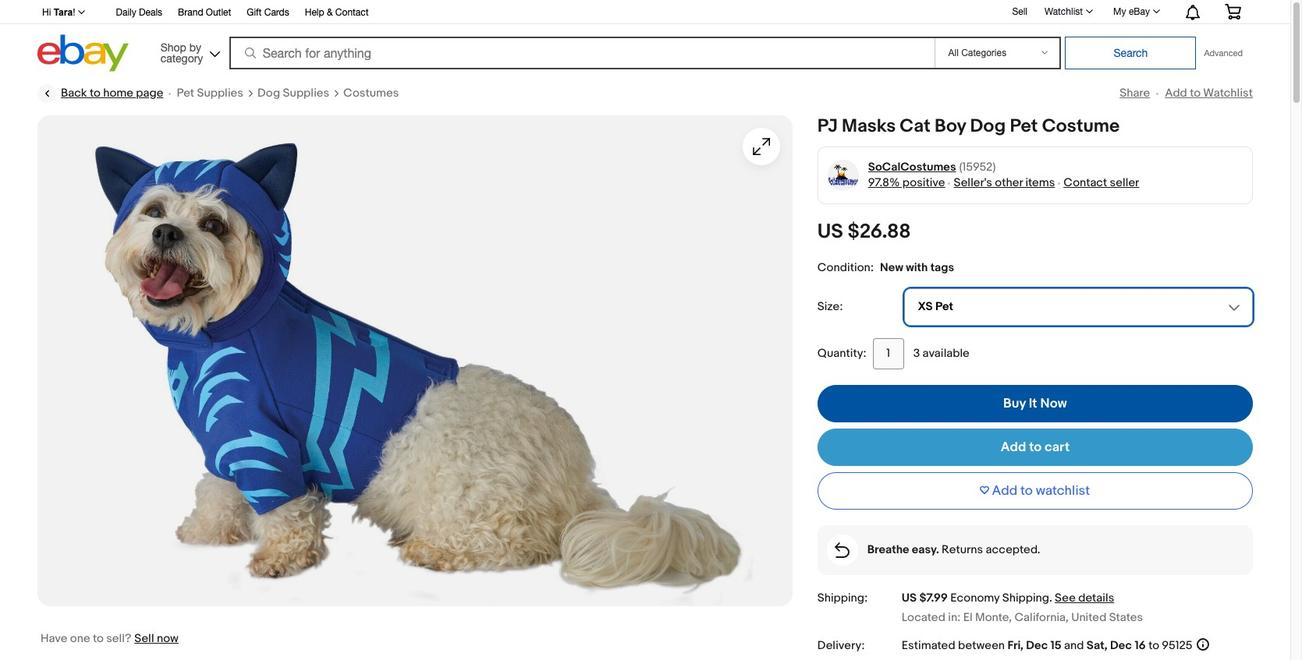 Task type: locate. For each thing, give the bounding box(es) containing it.
help & contact link
[[305, 5, 369, 22]]

brand
[[178, 7, 203, 18]]

0 horizontal spatial watchlist
[[1045, 6, 1083, 17]]

95125
[[1162, 639, 1193, 654]]

el
[[964, 611, 973, 626]]

add to cart link
[[818, 429, 1253, 467]]

estimated
[[902, 639, 956, 654]]

1 horizontal spatial dec
[[1110, 639, 1132, 654]]

to left "cart"
[[1029, 440, 1042, 456]]

dec
[[1026, 639, 1048, 654], [1110, 639, 1132, 654]]

0 vertical spatial watchlist
[[1045, 6, 1083, 17]]

0 horizontal spatial pet
[[177, 86, 194, 101]]

pj
[[818, 115, 838, 137]]

1 vertical spatial us
[[902, 591, 917, 606]]

1 horizontal spatial contact
[[1064, 176, 1108, 190]]

united
[[1072, 611, 1107, 626]]

account navigation
[[34, 0, 1253, 24]]

add to watchlist link
[[1165, 86, 1253, 101]]

easy.
[[912, 543, 939, 558]]

to left watchlist
[[1021, 484, 1033, 499]]

to for watchlist
[[1021, 484, 1033, 499]]

1 horizontal spatial pet
[[1010, 115, 1038, 137]]

add down 'add to cart' link
[[992, 484, 1018, 499]]

brand outlet link
[[178, 5, 231, 22]]

.
[[1050, 591, 1052, 606]]

condition: new with tags
[[818, 261, 954, 275]]

contact right &
[[335, 7, 369, 18]]

none submit inside shop by category banner
[[1066, 37, 1197, 69]]

watchlist inside account navigation
[[1045, 6, 1083, 17]]

pet left costume
[[1010, 115, 1038, 137]]

buy
[[1004, 396, 1026, 412]]

1 horizontal spatial sell
[[1012, 6, 1028, 17]]

supplies for dog supplies
[[283, 86, 329, 101]]

tags
[[931, 261, 954, 275]]

new
[[880, 261, 904, 275]]

add to cart
[[1001, 440, 1070, 456]]

add left "cart"
[[1001, 440, 1026, 456]]

sell link
[[1005, 6, 1035, 17]]

97.8%
[[868, 176, 900, 190]]

pet down category
[[177, 86, 194, 101]]

3 available
[[913, 346, 970, 361]]

share button
[[1120, 86, 1150, 101]]

97.8% positive link
[[868, 176, 945, 190]]

monte,
[[975, 611, 1012, 626]]

sell
[[1012, 6, 1028, 17], [134, 632, 154, 647]]

1 vertical spatial add
[[1001, 440, 1026, 456]]

0 horizontal spatial sell
[[134, 632, 154, 647]]

delivery:
[[818, 639, 865, 654]]

gift
[[247, 7, 262, 18]]

shop
[[160, 41, 186, 53]]

0 vertical spatial pet
[[177, 86, 194, 101]]

pet inside pet supplies link
[[177, 86, 194, 101]]

0 vertical spatial contact
[[335, 7, 369, 18]]

0 vertical spatial add
[[1165, 86, 1188, 101]]

pj masks cat boy dog pet costume - picture 1 of 1 image
[[37, 115, 793, 607]]

add to watchlist
[[992, 484, 1090, 499]]

home
[[103, 86, 133, 101]]

1 vertical spatial dog
[[970, 115, 1006, 137]]

1 horizontal spatial watchlist
[[1204, 86, 1253, 101]]

supplies left costumes
[[283, 86, 329, 101]]

None submit
[[1066, 37, 1197, 69]]

sell left watchlist link
[[1012, 6, 1028, 17]]

in:
[[948, 611, 961, 626]]

watchlist down advanced link
[[1204, 86, 1253, 101]]

us left the $7.99
[[902, 591, 917, 606]]

us for us $26.88
[[818, 220, 843, 244]]

to right one
[[93, 632, 104, 647]]

socalcostumes
[[868, 160, 956, 175]]

0 vertical spatial us
[[818, 220, 843, 244]]

shop by category banner
[[34, 0, 1253, 76]]

dog
[[257, 86, 280, 101], [970, 115, 1006, 137]]

with details__icon image
[[835, 543, 850, 559]]

1 vertical spatial pet
[[1010, 115, 1038, 137]]

back to home page link
[[37, 84, 163, 103]]

2 vertical spatial add
[[992, 484, 1018, 499]]

cards
[[264, 7, 289, 18]]

0 horizontal spatial supplies
[[197, 86, 243, 101]]

0 horizontal spatial us
[[818, 220, 843, 244]]

to right back at the left of the page
[[90, 86, 101, 101]]

contact inside account navigation
[[335, 7, 369, 18]]

1 horizontal spatial us
[[902, 591, 917, 606]]

available
[[923, 346, 970, 361]]

breathe easy. returns accepted.
[[868, 543, 1041, 558]]

dog supplies link
[[257, 86, 329, 101]]

us up condition:
[[818, 220, 843, 244]]

costumes link
[[343, 86, 399, 101]]

contact left 'seller'
[[1064, 176, 1108, 190]]

us $26.88
[[818, 220, 911, 244]]

watchlist right sell link at top
[[1045, 6, 1083, 17]]

0 vertical spatial dog
[[257, 86, 280, 101]]

us
[[818, 220, 843, 244], [902, 591, 917, 606]]

1 horizontal spatial supplies
[[283, 86, 329, 101]]

socalcostumes image
[[827, 160, 859, 192]]

to inside 'button'
[[1021, 484, 1033, 499]]

dec left 16
[[1110, 639, 1132, 654]]

returns
[[942, 543, 983, 558]]

positive
[[903, 176, 945, 190]]

1 supplies from the left
[[197, 86, 243, 101]]

Search for anything text field
[[231, 38, 932, 68]]

add right share button
[[1165, 86, 1188, 101]]

to down advanced link
[[1190, 86, 1201, 101]]

supplies
[[197, 86, 243, 101], [283, 86, 329, 101]]

sell left now
[[134, 632, 154, 647]]

category
[[160, 52, 203, 64]]

0 vertical spatial sell
[[1012, 6, 1028, 17]]

daily deals link
[[116, 5, 162, 22]]

brand outlet
[[178, 7, 231, 18]]

daily deals
[[116, 7, 162, 18]]

buy it now link
[[818, 385, 1253, 423]]

pet supplies link
[[177, 86, 243, 101]]

add
[[1165, 86, 1188, 101], [1001, 440, 1026, 456], [992, 484, 1018, 499]]

cat
[[900, 115, 931, 137]]

seller's other items link
[[954, 176, 1055, 190]]

2 supplies from the left
[[283, 86, 329, 101]]

details
[[1079, 591, 1115, 606]]

dog right pet supplies
[[257, 86, 280, 101]]

0 horizontal spatial contact
[[335, 7, 369, 18]]

dec left 15
[[1026, 639, 1048, 654]]

dog right the boy
[[970, 115, 1006, 137]]

buy it now
[[1004, 396, 1067, 412]]

my ebay
[[1114, 6, 1150, 17]]

my ebay link
[[1105, 2, 1167, 21]]

it
[[1029, 396, 1038, 412]]

estimated between fri, dec 15 and sat, dec 16 to 95125
[[902, 639, 1193, 654]]

items
[[1026, 176, 1055, 190]]

boy
[[935, 115, 966, 137]]

add inside 'button'
[[992, 484, 1018, 499]]

supplies down category
[[197, 86, 243, 101]]

add to watchlist button
[[818, 473, 1253, 510]]

0 horizontal spatial dec
[[1026, 639, 1048, 654]]

help
[[305, 7, 324, 18]]

to right 16
[[1149, 639, 1160, 654]]

contact seller
[[1064, 176, 1140, 190]]

1 horizontal spatial dog
[[970, 115, 1006, 137]]

1 vertical spatial sell
[[134, 632, 154, 647]]

states
[[1109, 611, 1143, 626]]

sat,
[[1087, 639, 1108, 654]]



Task type: describe. For each thing, give the bounding box(es) containing it.
hi
[[42, 7, 51, 18]]

cart
[[1045, 440, 1070, 456]]

97.8% positive
[[868, 176, 945, 190]]

watchlist
[[1036, 484, 1090, 499]]

tara
[[54, 7, 73, 18]]

1 vertical spatial contact
[[1064, 176, 1108, 190]]

your shopping cart image
[[1224, 4, 1242, 20]]

socalcostumes (15952)
[[868, 160, 996, 175]]

add for add to watchlist
[[1165, 86, 1188, 101]]

seller
[[1110, 176, 1140, 190]]

by
[[189, 41, 201, 53]]

now
[[1040, 396, 1067, 412]]

2 dec from the left
[[1110, 639, 1132, 654]]

advanced link
[[1197, 37, 1251, 69]]

1 vertical spatial watchlist
[[1204, 86, 1253, 101]]

my
[[1114, 6, 1126, 17]]

15
[[1051, 639, 1062, 654]]

us for us $7.99
[[902, 591, 917, 606]]

sell inside account navigation
[[1012, 6, 1028, 17]]

1 dec from the left
[[1026, 639, 1048, 654]]

seller's other items
[[954, 176, 1055, 190]]

deals
[[139, 7, 162, 18]]

ebay
[[1129, 6, 1150, 17]]

back to home page
[[61, 86, 163, 101]]

supplies for pet supplies
[[197, 86, 243, 101]]

add for add to cart
[[1001, 440, 1026, 456]]

daily
[[116, 7, 136, 18]]

size
[[818, 300, 840, 314]]

add for add to watchlist
[[992, 484, 1018, 499]]

us $7.99
[[902, 591, 948, 606]]

0 horizontal spatial dog
[[257, 86, 280, 101]]

hi tara !
[[42, 7, 75, 18]]

see
[[1055, 591, 1076, 606]]

to for watchlist
[[1190, 86, 1201, 101]]

economy
[[951, 591, 1000, 606]]

and
[[1064, 639, 1084, 654]]

other
[[995, 176, 1023, 190]]

economy shipping . see details
[[951, 591, 1115, 606]]

socalcostumes link
[[868, 160, 956, 176]]

shipping:
[[818, 591, 868, 606]]

$7.99
[[920, 591, 948, 606]]

outlet
[[206, 7, 231, 18]]

(15952)
[[959, 160, 996, 175]]

one
[[70, 632, 90, 647]]

shop by category
[[160, 41, 203, 64]]

quantity:
[[818, 346, 867, 361]]

16
[[1135, 639, 1146, 654]]

watchlist link
[[1036, 2, 1100, 21]]

located
[[902, 611, 946, 626]]

gift cards
[[247, 7, 289, 18]]

condition:
[[818, 261, 874, 275]]

with
[[906, 261, 928, 275]]

Quantity: text field
[[873, 339, 904, 370]]

california,
[[1015, 611, 1069, 626]]

see details link
[[1055, 591, 1115, 606]]

sell now link
[[134, 632, 179, 647]]

costumes
[[343, 86, 399, 101]]

masks
[[842, 115, 896, 137]]

contact seller link
[[1064, 176, 1140, 190]]

share
[[1120, 86, 1150, 101]]

have
[[41, 632, 67, 647]]

help & contact
[[305, 7, 369, 18]]

seller's
[[954, 176, 993, 190]]

to for home
[[90, 86, 101, 101]]

breathe
[[868, 543, 910, 558]]

advanced
[[1204, 48, 1243, 58]]

page
[[136, 86, 163, 101]]

located in: el monte, california, united states
[[902, 611, 1143, 626]]

now
[[157, 632, 179, 647]]

accepted.
[[986, 543, 1041, 558]]

shipping
[[1003, 591, 1050, 606]]

costume
[[1042, 115, 1120, 137]]

pj masks cat boy dog pet costume
[[818, 115, 1120, 137]]

between
[[958, 639, 1005, 654]]

have one to sell? sell now
[[41, 632, 179, 647]]

to for cart
[[1029, 440, 1042, 456]]

dog supplies
[[257, 86, 329, 101]]

!
[[73, 7, 75, 18]]

&
[[327, 7, 333, 18]]



Task type: vqa. For each thing, say whether or not it's contained in the screenshot.
Shop By Category
yes



